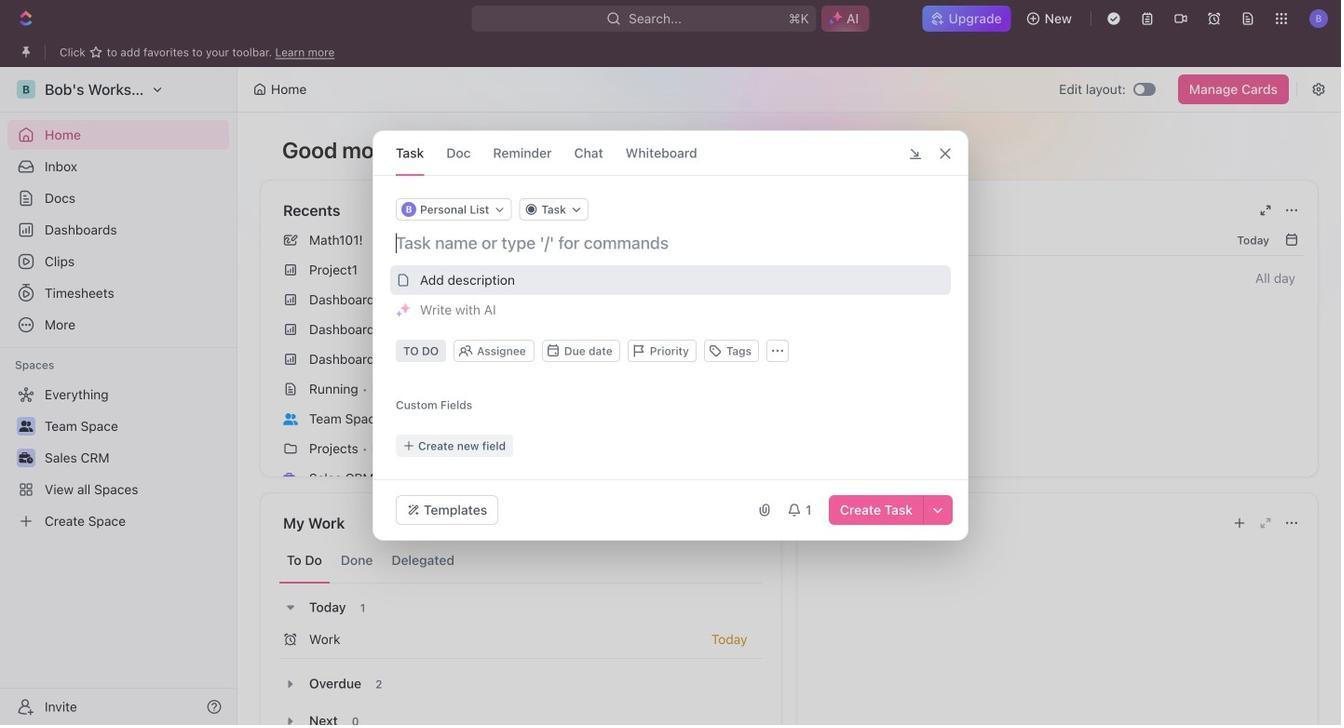 Task type: locate. For each thing, give the bounding box(es) containing it.
Task name or type '/' for commands text field
[[396, 232, 950, 254]]

sidebar navigation
[[0, 67, 238, 726]]

tab list
[[280, 539, 763, 584]]

business time image
[[283, 473, 298, 485]]

user group image
[[283, 414, 298, 426]]

tree
[[7, 380, 229, 537]]

dialog
[[373, 130, 969, 541]]



Task type: describe. For each thing, give the bounding box(es) containing it.
tree inside sidebar navigation
[[7, 380, 229, 537]]



Task type: vqa. For each thing, say whether or not it's contained in the screenshot.
Manage people
no



